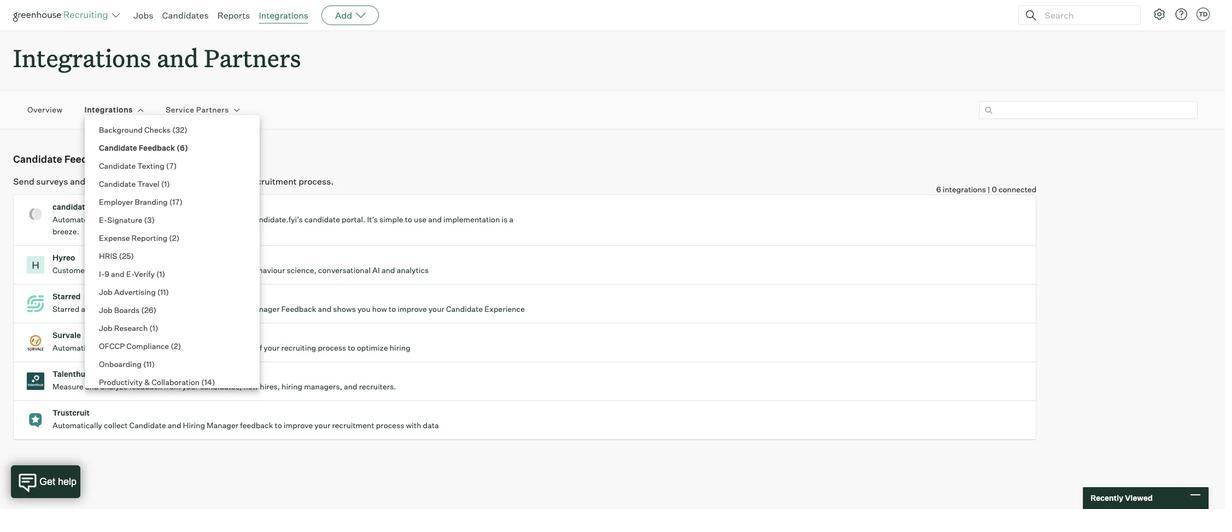 Task type: vqa. For each thing, say whether or not it's contained in the screenshot.


Task type: describe. For each thing, give the bounding box(es) containing it.
a
[[510, 215, 514, 224]]

to inside candidate.fyi automate candidate preparation and feedback through candidate.fyi's candidate portal. it's simple to use and implementation is a breeze.
[[405, 215, 412, 224]]

manager inside trustcruit automatically collect candidate and hiring manager feedback to improve your recruitment process with data
[[207, 421, 239, 431]]

compliance
[[127, 342, 169, 351]]

employer
[[99, 197, 133, 207]]

expense
[[99, 234, 130, 243]]

automatically for survale
[[53, 344, 102, 353]]

( down time at the bottom left of the page
[[143, 360, 146, 369]]

hires,
[[260, 382, 280, 392]]

the
[[233, 176, 247, 187]]

2 for ofccp compliance ( 2 )
[[174, 342, 178, 351]]

send surveys and gather feedback from candidates in the recruitment process.
[[13, 176, 334, 187]]

Search text field
[[1043, 7, 1131, 23]]

travel
[[137, 179, 159, 189]]

service partners link
[[166, 105, 229, 115]]

candidate up send
[[13, 153, 62, 165]]

td button
[[1195, 5, 1213, 23]]

candidate.fyi's
[[251, 215, 303, 224]]

i-
[[99, 270, 105, 279]]

job research ( 1 )
[[99, 324, 158, 333]]

hyreo
[[53, 253, 75, 263]]

feedback inside talenthub measure and analyze feedback from your candidates, new hires, hiring managers, and recruiters.
[[129, 382, 162, 392]]

ofccp
[[99, 342, 125, 351]]

1 horizontal spatial 11
[[160, 288, 166, 297]]

candidate.fyi automate candidate preparation and feedback through candidate.fyi's candidate portal. it's simple to use and implementation is a breeze.
[[53, 202, 514, 236]]

32
[[175, 125, 185, 135]]

) for ofccp compliance ( 2 )
[[178, 342, 181, 351]]

optimize
[[357, 344, 388, 353]]

1 horizontal spatial improve
[[398, 305, 427, 314]]

hyreo customer like' experience for candidates by combining behaviour science, conversational ai and analytics
[[53, 253, 431, 275]]

boards
[[114, 306, 140, 315]]

( for checks
[[172, 125, 175, 135]]

simple
[[380, 215, 403, 224]]

job for job boards ( 26 )
[[99, 306, 113, 315]]

automatically
[[81, 305, 130, 314]]

candidates link
[[162, 10, 209, 21]]

) for candidate travel ( 1 )
[[167, 179, 170, 189]]

automatically for trustcruit
[[53, 421, 102, 431]]

add
[[335, 10, 352, 21]]

to inside survale automatically gather real time feedback after each stage of your recruiting process to optimize hiring
[[348, 344, 355, 353]]

branding
[[135, 197, 168, 207]]

starred for starred
[[53, 292, 81, 301]]

integrations for integrations and partners
[[13, 42, 151, 74]]

feedback for candidate feedback ( 6 )
[[139, 143, 175, 153]]

shows
[[333, 305, 356, 314]]

candidate right all
[[171, 305, 207, 314]]

and inside trustcruit automatically collect candidate and hiring manager feedback to improve your recruitment process with data
[[168, 421, 181, 431]]

candidate inside trustcruit automatically collect candidate and hiring manager feedback to improve your recruitment process with data
[[129, 421, 166, 431]]

hiring inside survale automatically gather real time feedback after each stage of your recruiting process to optimize hiring
[[390, 344, 411, 353]]

recently
[[1091, 494, 1124, 503]]

collect
[[104, 421, 128, 431]]

0 horizontal spatial recruitment
[[249, 176, 297, 187]]

onboarding ( 11 )
[[99, 360, 155, 369]]

stage
[[234, 344, 254, 353]]

recruitment inside trustcruit automatically collect candidate and hiring manager feedback to improve your recruitment process with data
[[332, 421, 374, 431]]

expense reporting ( 2 )
[[99, 234, 180, 243]]

greenhouse recruiting image
[[13, 9, 112, 22]]

managers,
[[304, 382, 342, 392]]

feedback inside candidate.fyi automate candidate preparation and feedback through candidate.fyi's candidate portal. it's simple to use and implementation is a breeze.
[[186, 215, 219, 224]]

trustcruit automatically collect candidate and hiring manager feedback to improve your recruitment process with data
[[53, 409, 439, 431]]

background checks ( 32 )
[[99, 125, 188, 135]]

add button
[[322, 5, 379, 25]]

overview link
[[27, 105, 63, 115]]

job for job advertising ( 11 )
[[99, 288, 113, 297]]

after
[[197, 344, 213, 353]]

productivity & collaboration ( 14 )
[[99, 378, 215, 387]]

&
[[144, 378, 150, 387]]

0 vertical spatial gather
[[87, 176, 114, 187]]

1 for job research ( 1 )
[[152, 324, 155, 333]]

to inside trustcruit automatically collect candidate and hiring manager feedback to improve your recruitment process with data
[[275, 421, 282, 431]]

candidates inside the hyreo customer like' experience for candidates by combining behaviour science, conversational ai and analytics
[[158, 266, 198, 275]]

automate
[[53, 215, 88, 224]]

science,
[[287, 266, 317, 275]]

integrations for the bottom the integrations link
[[85, 105, 133, 115]]

customer-preferred
[[94, 293, 158, 301]]

( right hris
[[119, 252, 122, 261]]

) for candidate feedback ( 6 )
[[185, 143, 188, 153]]

is
[[502, 215, 508, 224]]

candidate travel ( 1 )
[[99, 179, 170, 189]]

checks
[[144, 125, 171, 135]]

combining
[[210, 266, 248, 275]]

with
[[406, 421, 421, 431]]

( for feedback
[[177, 143, 180, 153]]

|
[[988, 185, 991, 194]]

implementation
[[444, 215, 500, 224]]

6 integrations | 0 connected
[[937, 185, 1037, 194]]

recruiting
[[281, 344, 316, 353]]

) for candidate texting ( 7 )
[[174, 161, 177, 171]]

( for signature
[[144, 216, 147, 225]]

candidate feedback
[[13, 153, 111, 165]]

ofccp compliance ( 2 )
[[99, 342, 181, 351]]

) for expense reporting ( 2 )
[[177, 234, 180, 243]]

use
[[414, 215, 427, 224]]

hris
[[99, 252, 117, 261]]

and left recruiters.
[[344, 382, 358, 392]]

from for your
[[164, 382, 181, 392]]

reports link
[[217, 10, 250, 21]]

collaboration
[[152, 378, 200, 387]]

employer branding ( 17 )
[[99, 197, 183, 207]]

9
[[105, 270, 109, 279]]

( for texting
[[166, 161, 169, 171]]

and inside the hyreo customer like' experience for candidates by combining behaviour science, conversational ai and analytics
[[382, 266, 395, 275]]

td button
[[1197, 8, 1210, 21]]

( for advertising
[[157, 288, 160, 297]]

for
[[147, 266, 156, 275]]

jobs
[[133, 10, 153, 21]]

behaviour
[[249, 266, 285, 275]]

improve inside trustcruit automatically collect candidate and hiring manager feedback to improve your recruitment process with data
[[284, 421, 313, 431]]

preferred
[[128, 293, 158, 301]]

and left shows
[[318, 305, 332, 314]]

) for e-signature ( 3 )
[[152, 216, 155, 225]]

in
[[224, 176, 231, 187]]

measure
[[53, 382, 84, 392]]

research
[[114, 324, 148, 333]]

menu containing background checks
[[85, 115, 253, 510]]

candidate left 'experience'
[[446, 305, 483, 314]]

integrations and partners
[[13, 42, 301, 74]]

1 candidate from the left
[[90, 215, 125, 224]]

survale automatically gather real time feedback after each stage of your recruiting process to optimize hiring
[[53, 331, 411, 353]]



Task type: locate. For each thing, give the bounding box(es) containing it.
through
[[220, 215, 249, 224]]

candidate.fyi
[[53, 202, 101, 212]]

( right reporting
[[169, 234, 172, 243]]

job up automatically
[[99, 288, 113, 297]]

0 vertical spatial feedback
[[139, 143, 175, 153]]

hiring down 14
[[183, 421, 205, 431]]

candidates
[[177, 176, 222, 187], [158, 266, 198, 275]]

to down hires,
[[275, 421, 282, 431]]

25
[[122, 252, 131, 261]]

1 starred from the top
[[53, 292, 81, 301]]

feedback
[[139, 143, 175, 153], [64, 153, 111, 165], [281, 305, 316, 314]]

and down 17
[[171, 215, 184, 224]]

2
[[172, 234, 177, 243], [174, 342, 178, 351]]

1 horizontal spatial candidate
[[305, 215, 340, 224]]

all
[[161, 305, 169, 314]]

( for reporting
[[169, 234, 172, 243]]

menu
[[85, 115, 253, 510]]

0 horizontal spatial 11
[[146, 360, 152, 369]]

integrations
[[259, 10, 309, 21], [13, 42, 151, 74], [85, 105, 133, 115]]

improve right how
[[398, 305, 427, 314]]

i-9 and e-verify ( 1 )
[[99, 270, 165, 279]]

integrations right 'reports'
[[259, 10, 309, 21]]

reporting
[[132, 234, 168, 243]]

2 starred from the top
[[53, 305, 79, 314]]

and up candidate.fyi
[[70, 176, 85, 187]]

starred up survale
[[53, 305, 79, 314]]

process right the recruiting on the bottom of the page
[[318, 344, 346, 353]]

starred down customer
[[53, 292, 81, 301]]

from inside talenthub measure and analyze feedback from your candidates, new hires, hiring managers, and recruiters.
[[164, 382, 181, 392]]

from right &
[[164, 382, 181, 392]]

and right 9
[[111, 270, 125, 279]]

experience
[[485, 305, 525, 314]]

) for job research ( 1 )
[[155, 324, 158, 333]]

to left optimize
[[348, 344, 355, 353]]

and right ai
[[382, 266, 395, 275]]

overview
[[27, 105, 63, 115]]

1 vertical spatial job
[[99, 306, 113, 315]]

recruitment down recruiters.
[[332, 421, 374, 431]]

1 vertical spatial hiring
[[183, 421, 205, 431]]

17
[[172, 197, 180, 207]]

e- up expense
[[99, 216, 107, 225]]

from down 7
[[156, 176, 175, 187]]

gather inside survale automatically gather real time feedback after each stage of your recruiting process to optimize hiring
[[104, 344, 127, 353]]

candidate up "candidate travel ( 1 )"
[[99, 161, 136, 171]]

( for travel
[[161, 179, 164, 189]]

1 horizontal spatial process
[[376, 421, 405, 431]]

1 vertical spatial feedback
[[64, 153, 111, 165]]

feedback up the "surveys"
[[64, 153, 111, 165]]

automatically down trustcruit
[[53, 421, 102, 431]]

2 candidate from the left
[[305, 215, 340, 224]]

by
[[199, 266, 208, 275]]

and left analyze
[[85, 382, 99, 392]]

feedback down onboarding ( 11 )
[[129, 382, 162, 392]]

1 vertical spatial automatically
[[53, 421, 102, 431]]

integrations link up background
[[85, 105, 133, 115]]

1 vertical spatial manager
[[207, 421, 239, 431]]

0 vertical spatial integrations link
[[259, 10, 309, 21]]

1 horizontal spatial hiring
[[390, 344, 411, 353]]

1 vertical spatial 2
[[174, 342, 178, 351]]

0 vertical spatial 1
[[164, 179, 167, 189]]

candidate up employer at left
[[99, 179, 136, 189]]

1 vertical spatial 11
[[146, 360, 152, 369]]

( for compliance
[[171, 342, 174, 351]]

data
[[423, 421, 439, 431]]

0 vertical spatial partners
[[204, 42, 301, 74]]

0
[[992, 185, 997, 194]]

background
[[99, 125, 143, 135]]

candidates left in
[[177, 176, 222, 187]]

1 vertical spatial 6
[[937, 185, 942, 194]]

0 vertical spatial hiring
[[390, 344, 411, 353]]

hiring
[[224, 305, 246, 314], [183, 421, 205, 431]]

11 down time at the bottom left of the page
[[146, 360, 152, 369]]

job for job research ( 1 )
[[99, 324, 113, 333]]

( down "preferred"
[[141, 306, 144, 315]]

0 vertical spatial integrations
[[259, 10, 309, 21]]

None text field
[[980, 101, 1198, 119]]

0 vertical spatial candidates
[[177, 176, 222, 187]]

from
[[156, 176, 175, 187], [164, 382, 181, 392]]

0 horizontal spatial candidate
[[90, 215, 125, 224]]

feedback left through
[[186, 215, 219, 224]]

1 vertical spatial gather
[[104, 344, 127, 353]]

and right the use
[[428, 215, 442, 224]]

integrations up background
[[85, 105, 133, 115]]

automatically inside trustcruit automatically collect candidate and hiring manager feedback to improve your recruitment process with data
[[53, 421, 102, 431]]

3
[[147, 216, 152, 225]]

your inside survale automatically gather real time feedback after each stage of your recruiting process to optimize hiring
[[264, 344, 280, 353]]

0 horizontal spatial hiring
[[183, 421, 205, 431]]

0 horizontal spatial manager
[[207, 421, 239, 431]]

( right 'travel'
[[161, 179, 164, 189]]

productivity
[[99, 378, 143, 387]]

0 horizontal spatial feedback
[[64, 153, 111, 165]]

) for employer branding ( 17 )
[[180, 197, 183, 207]]

candidate
[[99, 143, 137, 153], [13, 153, 62, 165], [99, 161, 136, 171], [99, 179, 136, 189], [171, 305, 207, 314], [446, 305, 483, 314], [129, 421, 166, 431]]

your down managers,
[[315, 421, 331, 431]]

( right checks
[[172, 125, 175, 135]]

(
[[172, 125, 175, 135], [177, 143, 180, 153], [166, 161, 169, 171], [161, 179, 164, 189], [169, 197, 172, 207], [144, 216, 147, 225], [169, 234, 172, 243], [119, 252, 122, 261], [156, 270, 159, 279], [157, 288, 160, 297], [141, 306, 144, 315], [149, 324, 152, 333], [171, 342, 174, 351], [143, 360, 146, 369], [201, 378, 204, 387]]

0 horizontal spatial process
[[318, 344, 346, 353]]

0 horizontal spatial hiring
[[282, 382, 303, 392]]

2 automatically from the top
[[53, 421, 102, 431]]

feedback down checks
[[139, 143, 175, 153]]

job boards ( 26 )
[[99, 306, 156, 315]]

11 up all
[[160, 288, 166, 297]]

service partners
[[166, 105, 229, 115]]

job
[[99, 288, 113, 297], [99, 306, 113, 315], [99, 324, 113, 333]]

2 horizontal spatial 1
[[164, 179, 167, 189]]

7
[[169, 161, 174, 171]]

0 vertical spatial hiring
[[224, 305, 246, 314]]

candidate down employer at left
[[90, 215, 125, 224]]

hiring right optimize
[[390, 344, 411, 353]]

integrations link
[[259, 10, 309, 21], [85, 105, 133, 115]]

1 vertical spatial 1
[[159, 270, 162, 279]]

survale
[[53, 331, 81, 340]]

0 horizontal spatial improve
[[284, 421, 313, 431]]

candidates left "by"
[[158, 266, 198, 275]]

1 vertical spatial integrations link
[[85, 105, 133, 115]]

1 vertical spatial from
[[164, 382, 181, 392]]

your inside talenthub measure and analyze feedback from your candidates, new hires, hiring managers, and recruiters.
[[182, 382, 198, 392]]

ai
[[373, 266, 380, 275]]

connected
[[999, 185, 1037, 194]]

2 for expense reporting ( 2 )
[[172, 234, 177, 243]]

( down 32
[[177, 143, 180, 153]]

feedback for candidate feedback
[[64, 153, 111, 165]]

feedback up the recruiting on the bottom of the page
[[281, 305, 316, 314]]

1 vertical spatial candidates
[[158, 266, 198, 275]]

integrations link right 'reports'
[[259, 10, 309, 21]]

e- down 25
[[126, 270, 134, 279]]

process inside trustcruit automatically collect candidate and hiring manager feedback to improve your recruitment process with data
[[376, 421, 405, 431]]

your inside trustcruit automatically collect candidate and hiring manager feedback to improve your recruitment process with data
[[315, 421, 331, 431]]

signature
[[107, 216, 142, 225]]

1 job from the top
[[99, 288, 113, 297]]

1 vertical spatial hiring
[[282, 382, 303, 392]]

your right 'of'
[[264, 344, 280, 353]]

hiring
[[390, 344, 411, 353], [282, 382, 303, 392]]

1 vertical spatial starred
[[53, 305, 79, 314]]

1 horizontal spatial recruitment
[[332, 421, 374, 431]]

manager
[[248, 305, 280, 314], [207, 421, 239, 431]]

e-
[[99, 216, 107, 225], [126, 270, 134, 279]]

customer
[[53, 266, 88, 275]]

0 vertical spatial starred
[[53, 292, 81, 301]]

2 horizontal spatial feedback
[[281, 305, 316, 314]]

hiring inside talenthub measure and analyze feedback from your candidates, new hires, hiring managers, and recruiters.
[[282, 382, 303, 392]]

talenthub measure and analyze feedback from your candidates, new hires, hiring managers, and recruiters.
[[53, 370, 396, 392]]

1
[[164, 179, 167, 189], [159, 270, 162, 279], [152, 324, 155, 333]]

candidate texting ( 7 )
[[99, 161, 177, 171]]

0 vertical spatial e-
[[99, 216, 107, 225]]

( right branding
[[169, 197, 172, 207]]

( up collects
[[157, 288, 160, 297]]

3 job from the top
[[99, 324, 113, 333]]

2 vertical spatial feedback
[[281, 305, 316, 314]]

( for branding
[[169, 197, 172, 207]]

0 vertical spatial job
[[99, 288, 113, 297]]

partners down 'reports'
[[204, 42, 301, 74]]

recruitment
[[249, 176, 297, 187], [332, 421, 374, 431]]

2 right reporting
[[172, 234, 177, 243]]

manager down candidates,
[[207, 421, 239, 431]]

hiring right hires,
[[282, 382, 303, 392]]

feedback inside trustcruit automatically collect candidate and hiring manager feedback to improve your recruitment process with data
[[240, 421, 273, 431]]

automatically
[[53, 344, 102, 353], [53, 421, 102, 431]]

) for job boards ( 26 )
[[153, 306, 156, 315]]

process.
[[299, 176, 334, 187]]

1 horizontal spatial integrations link
[[259, 10, 309, 21]]

1 down 26
[[152, 324, 155, 333]]

to right how
[[389, 305, 396, 314]]

starred automatically collects all candidate and hiring manager feedback and shows you how to improve your candidate experience
[[53, 305, 525, 314]]

and down candidates link
[[157, 42, 199, 74]]

0 vertical spatial automatically
[[53, 344, 102, 353]]

configure image
[[1154, 8, 1167, 21]]

how
[[372, 305, 387, 314]]

candidates,
[[200, 382, 242, 392]]

improve down managers,
[[284, 421, 313, 431]]

( right collaboration
[[201, 378, 204, 387]]

0 vertical spatial recruitment
[[249, 176, 297, 187]]

manager down behaviour
[[248, 305, 280, 314]]

hris ( 25 )
[[99, 252, 134, 261]]

1 right 'travel'
[[164, 179, 167, 189]]

reports
[[217, 10, 250, 21]]

trustcruit
[[53, 409, 90, 418]]

gather up onboarding
[[104, 344, 127, 353]]

collects
[[131, 305, 159, 314]]

0 horizontal spatial 1
[[152, 324, 155, 333]]

( up reporting
[[144, 216, 147, 225]]

service
[[166, 105, 194, 115]]

( up the send surveys and gather feedback from candidates in the recruitment process.
[[166, 161, 169, 171]]

( for research
[[149, 324, 152, 333]]

1 right for
[[159, 270, 162, 279]]

you
[[358, 305, 371, 314]]

14
[[204, 378, 212, 387]]

integrations
[[943, 185, 987, 194]]

1 vertical spatial partners
[[196, 105, 229, 115]]

starred
[[53, 292, 81, 301], [53, 305, 79, 314]]

recruitment right the
[[249, 176, 297, 187]]

send
[[13, 176, 34, 187]]

0 vertical spatial manager
[[248, 305, 280, 314]]

6 down 32
[[180, 143, 185, 153]]

gather up employer at left
[[87, 176, 114, 187]]

starred for starred automatically collects all candidate and hiring manager feedback and shows you how to improve your candidate experience
[[53, 305, 79, 314]]

automatically inside survale automatically gather real time feedback after each stage of your recruiting process to optimize hiring
[[53, 344, 102, 353]]

feedback down candidate texting ( 7 )
[[116, 176, 154, 187]]

your down analytics
[[429, 305, 445, 314]]

candidates
[[162, 10, 209, 21]]

recently viewed
[[1091, 494, 1153, 503]]

onboarding
[[99, 360, 142, 369]]

2 vertical spatial 1
[[152, 324, 155, 333]]

1 automatically from the top
[[53, 344, 102, 353]]

to
[[405, 215, 412, 224], [389, 305, 396, 314], [348, 344, 355, 353], [275, 421, 282, 431]]

from for candidates
[[156, 176, 175, 187]]

e-signature ( 3 )
[[99, 216, 155, 225]]

1 horizontal spatial e-
[[126, 270, 134, 279]]

process inside survale automatically gather real time feedback after each stage of your recruiting process to optimize hiring
[[318, 344, 346, 353]]

1 vertical spatial recruitment
[[332, 421, 374, 431]]

and
[[157, 42, 199, 74], [70, 176, 85, 187], [171, 215, 184, 224], [428, 215, 442, 224], [382, 266, 395, 275], [111, 270, 125, 279], [209, 305, 223, 314], [318, 305, 332, 314], [85, 382, 99, 392], [344, 382, 358, 392], [168, 421, 181, 431]]

1 horizontal spatial feedback
[[139, 143, 175, 153]]

1 vertical spatial improve
[[284, 421, 313, 431]]

talenthub
[[53, 370, 90, 379]]

) for background checks ( 32 )
[[185, 125, 188, 135]]

process left with
[[376, 421, 405, 431]]

( for boards
[[141, 306, 144, 315]]

automatically down survale
[[53, 344, 102, 353]]

analytics
[[397, 266, 429, 275]]

process for recruitment
[[376, 421, 405, 431]]

candidate right collect
[[129, 421, 166, 431]]

analyze
[[100, 382, 128, 392]]

6 left integrations
[[937, 185, 942, 194]]

verify
[[134, 270, 155, 279]]

process for recruiting
[[318, 344, 346, 353]]

candidate left portal.
[[305, 215, 340, 224]]

( right for
[[156, 270, 159, 279]]

integrations down greenhouse recruiting image
[[13, 42, 151, 74]]

0 vertical spatial from
[[156, 176, 175, 187]]

) for job advertising ( 11 )
[[166, 288, 169, 297]]

0 horizontal spatial 6
[[180, 143, 185, 153]]

)
[[185, 125, 188, 135], [185, 143, 188, 153], [174, 161, 177, 171], [167, 179, 170, 189], [180, 197, 183, 207], [152, 216, 155, 225], [177, 234, 180, 243], [131, 252, 134, 261], [162, 270, 165, 279], [166, 288, 169, 297], [153, 306, 156, 315], [155, 324, 158, 333], [178, 342, 181, 351], [152, 360, 155, 369], [212, 378, 215, 387]]

feedback down new
[[240, 421, 273, 431]]

11
[[160, 288, 166, 297], [146, 360, 152, 369]]

1 horizontal spatial hiring
[[224, 305, 246, 314]]

1 vertical spatial process
[[376, 421, 405, 431]]

( down 26
[[149, 324, 152, 333]]

it's
[[367, 215, 378, 224]]

2 vertical spatial integrations
[[85, 105, 133, 115]]

0 horizontal spatial integrations link
[[85, 105, 133, 115]]

feedback inside survale automatically gather real time feedback after each stage of your recruiting process to optimize hiring
[[162, 344, 195, 353]]

( right time at the bottom left of the page
[[171, 342, 174, 351]]

0 horizontal spatial e-
[[99, 216, 107, 225]]

hiring up survale automatically gather real time feedback after each stage of your recruiting process to optimize hiring
[[224, 305, 246, 314]]

0 vertical spatial 2
[[172, 234, 177, 243]]

candidate down background
[[99, 143, 137, 153]]

job advertising ( 11 )
[[99, 288, 169, 297]]

2 vertical spatial job
[[99, 324, 113, 333]]

and up survale automatically gather real time feedback after each stage of your recruiting process to optimize hiring
[[209, 305, 223, 314]]

1 horizontal spatial 6
[[937, 185, 942, 194]]

to left the use
[[405, 215, 412, 224]]

1 horizontal spatial manager
[[248, 305, 280, 314]]

texting
[[137, 161, 165, 171]]

0 vertical spatial 11
[[160, 288, 166, 297]]

surveys
[[36, 176, 68, 187]]

recruiters.
[[359, 382, 396, 392]]

0 vertical spatial 6
[[180, 143, 185, 153]]

like'
[[89, 266, 104, 275]]

your left 14
[[182, 382, 198, 392]]

partners right service
[[196, 105, 229, 115]]

integrations for the topmost the integrations link
[[259, 10, 309, 21]]

and down collaboration
[[168, 421, 181, 431]]

2 right time at the bottom left of the page
[[174, 342, 178, 351]]

1 vertical spatial e-
[[126, 270, 134, 279]]

0 vertical spatial process
[[318, 344, 346, 353]]

job down customer-
[[99, 306, 113, 315]]

job down automatically
[[99, 324, 113, 333]]

26
[[144, 306, 153, 315]]

1 for candidate travel ( 1 )
[[164, 179, 167, 189]]

hiring inside trustcruit automatically collect candidate and hiring manager feedback to improve your recruitment process with data
[[183, 421, 205, 431]]

2 job from the top
[[99, 306, 113, 315]]

1 vertical spatial integrations
[[13, 42, 151, 74]]

feedback right time at the bottom left of the page
[[162, 344, 195, 353]]

new
[[244, 382, 258, 392]]

1 horizontal spatial 1
[[159, 270, 162, 279]]

0 vertical spatial improve
[[398, 305, 427, 314]]



